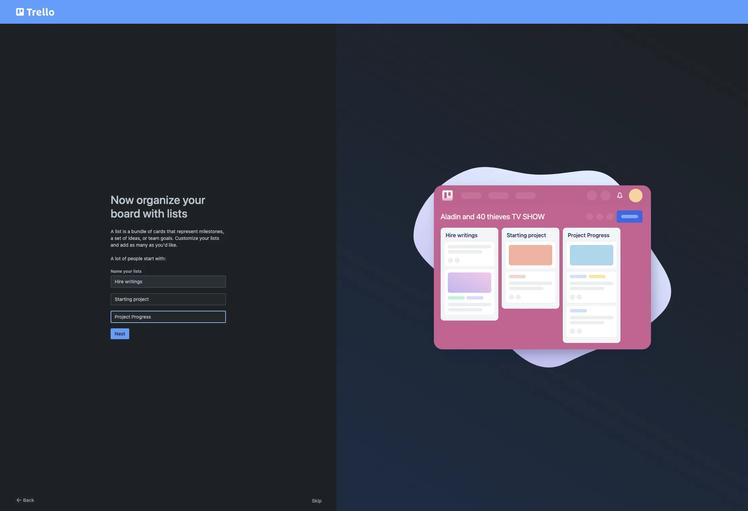 Task type: vqa. For each thing, say whether or not it's contained in the screenshot.
1-on-1 meeting agenda Button
no



Task type: describe. For each thing, give the bounding box(es) containing it.
lists inside now organize your board with lists
[[167, 207, 188, 220]]

many
[[136, 242, 148, 248]]

start
[[144, 256, 154, 262]]

goals.
[[161, 235, 174, 241]]

skip
[[312, 498, 322, 504]]

skip button
[[312, 498, 322, 505]]

or
[[143, 235, 147, 241]]

0 horizontal spatial lists
[[133, 269, 142, 274]]

tv
[[512, 212, 521, 221]]

a for a lot of people start with:
[[111, 256, 114, 262]]

2 vertical spatial your
[[123, 269, 132, 274]]

hire
[[446, 232, 456, 239]]

aladin
[[441, 212, 461, 221]]

40
[[476, 212, 485, 221]]

project
[[568, 232, 586, 239]]

trello image
[[441, 189, 454, 202]]

starting project
[[507, 232, 546, 239]]

writings
[[457, 232, 478, 239]]

milestones,
[[199, 229, 224, 234]]

lot
[[115, 256, 121, 262]]

e.g., Doing text field
[[111, 293, 226, 306]]

project
[[528, 232, 546, 239]]

now
[[111, 193, 134, 207]]

add
[[120, 242, 128, 248]]

back
[[23, 498, 34, 503]]

and inside a list is a bundle of cards that represent milestones, a set of ideas, or team goals. customize your lists and add as many as you'd like.
[[111, 242, 119, 248]]

thieves
[[487, 212, 510, 221]]

1 vertical spatial a
[[111, 235, 113, 241]]

cards
[[153, 229, 166, 234]]

like.
[[169, 242, 177, 248]]

name your lists
[[111, 269, 142, 274]]

starting
[[507, 232, 527, 239]]

lists inside a list is a bundle of cards that represent milestones, a set of ideas, or team goals. customize your lists and add as many as you'd like.
[[210, 235, 219, 241]]

1 as from the left
[[130, 242, 135, 248]]

aladin and 40 thieves tv show
[[441, 212, 545, 221]]

list
[[115, 229, 121, 234]]

a lot of people start with:
[[111, 256, 166, 262]]

with:
[[155, 256, 166, 262]]

2 as from the left
[[149, 242, 154, 248]]

e.g., Done text field
[[111, 311, 226, 323]]

represent
[[177, 229, 198, 234]]

customize
[[175, 235, 198, 241]]

your inside now organize your board with lists
[[183, 193, 205, 207]]

ideas,
[[128, 235, 141, 241]]



Task type: locate. For each thing, give the bounding box(es) containing it.
2 vertical spatial lists
[[133, 269, 142, 274]]

0 vertical spatial of
[[148, 229, 152, 234]]

hire writings
[[446, 232, 478, 239]]

bundle
[[131, 229, 146, 234]]

that
[[167, 229, 176, 234]]

1 vertical spatial lists
[[210, 235, 219, 241]]

0 vertical spatial a
[[128, 229, 130, 234]]

a
[[111, 229, 114, 234], [111, 256, 114, 262]]

a inside a list is a bundle of cards that represent milestones, a set of ideas, or team goals. customize your lists and add as many as you'd like.
[[111, 229, 114, 234]]

1 vertical spatial your
[[199, 235, 209, 241]]

as down ideas,
[[130, 242, 135, 248]]

of right "lot"
[[122, 256, 126, 262]]

1 horizontal spatial lists
[[167, 207, 188, 220]]

as
[[130, 242, 135, 248], [149, 242, 154, 248]]

organize
[[136, 193, 180, 207]]

of down is
[[123, 235, 127, 241]]

show
[[523, 212, 545, 221]]

lists down milestones,
[[210, 235, 219, 241]]

1 horizontal spatial as
[[149, 242, 154, 248]]

your inside a list is a bundle of cards that represent milestones, a set of ideas, or team goals. customize your lists and add as many as you'd like.
[[199, 235, 209, 241]]

trello image
[[15, 4, 56, 20]]

your right name on the left
[[123, 269, 132, 274]]

board
[[111, 207, 140, 220]]

a right is
[[128, 229, 130, 234]]

0 horizontal spatial and
[[111, 242, 119, 248]]

1 vertical spatial a
[[111, 256, 114, 262]]

is
[[123, 229, 126, 234]]

1 horizontal spatial and
[[462, 212, 475, 221]]

lists
[[167, 207, 188, 220], [210, 235, 219, 241], [133, 269, 142, 274]]

project progress
[[568, 232, 610, 239]]

set
[[114, 235, 121, 241]]

1 vertical spatial of
[[123, 235, 127, 241]]

your
[[183, 193, 205, 207], [199, 235, 209, 241], [123, 269, 132, 274]]

0 horizontal spatial as
[[130, 242, 135, 248]]

progress
[[587, 232, 610, 239]]

2 vertical spatial of
[[122, 256, 126, 262]]

0 vertical spatial lists
[[167, 207, 188, 220]]

1 a from the top
[[111, 229, 114, 234]]

your up represent
[[183, 193, 205, 207]]

back button
[[15, 497, 34, 505]]

Name your lists text field
[[111, 276, 226, 288]]

a for a list is a bundle of cards that represent milestones, a set of ideas, or team goals. customize your lists and add as many as you'd like.
[[111, 229, 114, 234]]

a
[[128, 229, 130, 234], [111, 235, 113, 241]]

a left "lot"
[[111, 256, 114, 262]]

0 vertical spatial a
[[111, 229, 114, 234]]

your down milestones,
[[199, 235, 209, 241]]

name
[[111, 269, 122, 274]]

a list is a bundle of cards that represent milestones, a set of ideas, or team goals. customize your lists and add as many as you'd like.
[[111, 229, 224, 248]]

lists down a lot of people start with: on the left of the page
[[133, 269, 142, 274]]

team
[[148, 235, 159, 241]]

now organize your board with lists
[[111, 193, 205, 220]]

0 vertical spatial and
[[462, 212, 475, 221]]

next button
[[111, 329, 129, 340]]

lists up that
[[167, 207, 188, 220]]

0 horizontal spatial a
[[111, 235, 113, 241]]

with
[[143, 207, 164, 220]]

1 horizontal spatial a
[[128, 229, 130, 234]]

2 horizontal spatial lists
[[210, 235, 219, 241]]

and
[[462, 212, 475, 221], [111, 242, 119, 248]]

next
[[115, 331, 125, 337]]

1 vertical spatial and
[[111, 242, 119, 248]]

2 a from the top
[[111, 256, 114, 262]]

as down team
[[149, 242, 154, 248]]

of up team
[[148, 229, 152, 234]]

and down set
[[111, 242, 119, 248]]

a left set
[[111, 235, 113, 241]]

people
[[128, 256, 143, 262]]

of
[[148, 229, 152, 234], [123, 235, 127, 241], [122, 256, 126, 262]]

a left list
[[111, 229, 114, 234]]

and left 40
[[462, 212, 475, 221]]

you'd
[[155, 242, 167, 248]]

0 vertical spatial your
[[183, 193, 205, 207]]



